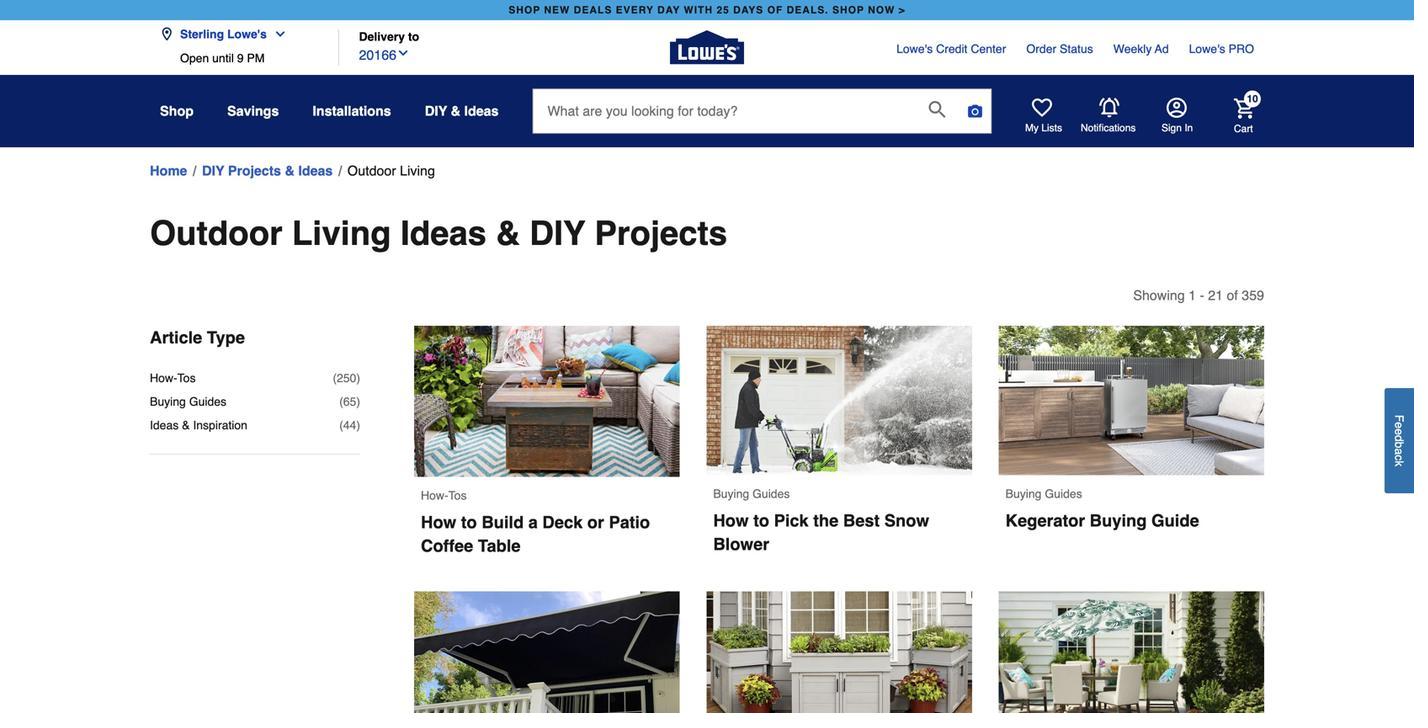 Task type: locate. For each thing, give the bounding box(es) containing it.
guides up ideas & inspiration
[[189, 395, 227, 408]]

ideas
[[464, 103, 499, 119], [298, 163, 333, 178], [401, 214, 487, 253], [150, 418, 179, 432]]

2 vertical spatial )
[[356, 418, 360, 432]]

None search field
[[532, 88, 992, 149]]

0 vertical spatial diy
[[425, 103, 447, 119]]

my lists link
[[1025, 98, 1062, 135]]

1 horizontal spatial living
[[400, 163, 435, 178]]

1 horizontal spatial diy
[[425, 103, 447, 119]]

lowe's up 9 at top
[[227, 27, 267, 41]]

( 44 )
[[339, 418, 360, 432]]

in
[[1185, 122, 1193, 134]]

coffee
[[421, 536, 473, 555]]

outdoor down the home link
[[150, 214, 283, 253]]

2 horizontal spatial lowe's
[[1189, 42, 1226, 56]]

tos
[[177, 371, 196, 385], [448, 489, 467, 502]]

how-
[[150, 371, 177, 385], [421, 489, 448, 502]]

buying guides for kegerator buying guide
[[1006, 487, 1082, 501]]

0 horizontal spatial outdoor
[[150, 214, 283, 253]]

359
[[1242, 287, 1264, 303]]

1 horizontal spatial shop
[[833, 4, 864, 16]]

delivery to
[[359, 30, 419, 43]]

a inside how to build a deck or patio coffee table
[[528, 513, 538, 532]]

0 vertical spatial tos
[[177, 371, 196, 385]]

outdoor for outdoor living
[[348, 163, 396, 178]]

how- up coffee
[[421, 489, 448, 502]]

) up ( 65 )
[[356, 371, 360, 385]]

1 horizontal spatial buying guides
[[713, 487, 790, 501]]

1 vertical spatial )
[[356, 395, 360, 408]]

buying up kegerator
[[1006, 487, 1042, 501]]

shop new deals every day with 25 days of deals. shop now > link
[[505, 0, 909, 20]]

tos up coffee
[[448, 489, 467, 502]]

guides for kegerator buying guide
[[1045, 487, 1082, 501]]

diy projects & ideas link
[[202, 161, 333, 181]]

how
[[713, 511, 749, 530], [421, 513, 456, 532]]

shop new deals every day with 25 days of deals. shop now >
[[509, 4, 906, 16]]

lowe's inside "link"
[[1189, 42, 1226, 56]]

lowe's
[[227, 27, 267, 41], [897, 42, 933, 56], [1189, 42, 1226, 56]]

to up coffee
[[461, 513, 477, 532]]

delivery
[[359, 30, 405, 43]]

lowe's home improvement cart image
[[1234, 98, 1254, 118]]

how-tos up coffee
[[421, 489, 467, 502]]

the
[[813, 511, 839, 530]]

outdoor living button
[[348, 161, 435, 181]]

how- down article on the left of the page
[[150, 371, 177, 385]]

to for delivery to
[[408, 30, 419, 43]]

1 vertical spatial how-
[[421, 489, 448, 502]]

c
[[1393, 455, 1406, 461]]

1 horizontal spatial to
[[461, 513, 477, 532]]

weekly ad link
[[1114, 40, 1169, 57]]

0 horizontal spatial living
[[292, 214, 391, 253]]

to right delivery
[[408, 30, 419, 43]]

diy projects & ideas
[[202, 163, 333, 178]]

3 ) from the top
[[356, 418, 360, 432]]

0 horizontal spatial shop
[[509, 4, 541, 16]]

0 vertical spatial a
[[1393, 448, 1406, 455]]

1 horizontal spatial how
[[713, 511, 749, 530]]

1 vertical spatial outdoor
[[150, 214, 283, 253]]

outdoor
[[348, 163, 396, 178], [150, 214, 283, 253]]

pm
[[247, 51, 265, 65]]

living up outdoor living ideas & diy projects
[[400, 163, 435, 178]]

( for 250
[[333, 371, 337, 385]]

1 vertical spatial how-tos
[[421, 489, 467, 502]]

installations
[[313, 103, 391, 119]]

0 vertical spatial outdoor
[[348, 163, 396, 178]]

buying for how to pick the best snow blower
[[713, 487, 749, 501]]

1 ) from the top
[[356, 371, 360, 385]]

0 horizontal spatial tos
[[177, 371, 196, 385]]

guides up kegerator
[[1045, 487, 1082, 501]]

installations button
[[313, 96, 391, 126]]

order status
[[1027, 42, 1093, 56]]

now
[[868, 4, 895, 16]]

0 horizontal spatial diy
[[202, 163, 224, 178]]

a up k
[[1393, 448, 1406, 455]]

0 vertical spatial )
[[356, 371, 360, 385]]

outdoor down the installations button
[[348, 163, 396, 178]]

to inside how to build a deck or patio coffee table
[[461, 513, 477, 532]]

savings button
[[227, 96, 279, 126]]

( 250 )
[[333, 371, 360, 385]]

e
[[1393, 422, 1406, 429], [1393, 429, 1406, 435]]

1 horizontal spatial how-
[[421, 489, 448, 502]]

living
[[400, 163, 435, 178], [292, 214, 391, 253]]

0 horizontal spatial lowe's
[[227, 27, 267, 41]]

shop left new
[[509, 4, 541, 16]]

outdoor living ideas & diy projects
[[150, 214, 727, 253]]

1 vertical spatial chevron down image
[[397, 46, 410, 60]]

guides up pick
[[753, 487, 790, 501]]

outdoor for outdoor living ideas & diy projects
[[150, 214, 283, 253]]

living down outdoor living button on the left of page
[[292, 214, 391, 253]]

to inside how to pick the best snow blower
[[754, 511, 769, 530]]

2 horizontal spatial to
[[754, 511, 769, 530]]

2 vertical spatial diy
[[530, 214, 585, 253]]

patio
[[609, 513, 650, 532]]

how for how to build a deck or patio coffee table
[[421, 513, 456, 532]]

1 vertical spatial (
[[339, 395, 343, 408]]

0 vertical spatial (
[[333, 371, 337, 385]]

) down ( 65 )
[[356, 418, 360, 432]]

diy & ideas
[[425, 103, 499, 119]]

how-tos for (
[[150, 371, 196, 385]]

inspiration
[[193, 418, 247, 432]]

1 vertical spatial a
[[528, 513, 538, 532]]

0 horizontal spatial to
[[408, 30, 419, 43]]

chevron down image
[[267, 27, 287, 41], [397, 46, 410, 60]]

44
[[343, 418, 356, 432]]

lowe's pro
[[1189, 42, 1254, 56]]

lowe's left pro
[[1189, 42, 1226, 56]]

e up b
[[1393, 429, 1406, 435]]

1 vertical spatial tos
[[448, 489, 467, 502]]

0 horizontal spatial how-
[[150, 371, 177, 385]]

shop left now
[[833, 4, 864, 16]]

1 horizontal spatial projects
[[595, 214, 727, 253]]

center
[[971, 42, 1006, 56]]

0 vertical spatial chevron down image
[[267, 27, 287, 41]]

how inside how to build a deck or patio coffee table
[[421, 513, 456, 532]]

0 vertical spatial living
[[400, 163, 435, 178]]

lowe's left credit
[[897, 42, 933, 56]]

250
[[337, 371, 356, 385]]

how up coffee
[[421, 513, 456, 532]]

diy inside diy & ideas button
[[425, 103, 447, 119]]

0 horizontal spatial how-tos
[[150, 371, 196, 385]]

a dark blue retractable awning shading a home deck. image
[[414, 591, 680, 713]]

e up the d
[[1393, 422, 1406, 429]]

with
[[684, 4, 713, 16]]

my lists
[[1025, 122, 1062, 134]]

f e e d b a c k button
[[1385, 388, 1414, 493]]

type
[[207, 328, 245, 347]]

0 horizontal spatial chevron down image
[[267, 27, 287, 41]]

&
[[451, 103, 461, 119], [285, 163, 295, 178], [496, 214, 520, 253], [182, 418, 190, 432]]

tos down article on the left of the page
[[177, 371, 196, 385]]

0 vertical spatial projects
[[228, 163, 281, 178]]

table
[[478, 536, 521, 555]]

1 horizontal spatial lowe's
[[897, 42, 933, 56]]

how-tos
[[150, 371, 196, 385], [421, 489, 467, 502]]

tos for (
[[177, 371, 196, 385]]

living inside button
[[400, 163, 435, 178]]

1 horizontal spatial guides
[[753, 487, 790, 501]]

to left pick
[[754, 511, 769, 530]]

to
[[408, 30, 419, 43], [754, 511, 769, 530], [461, 513, 477, 532]]

0 horizontal spatial a
[[528, 513, 538, 532]]

0 vertical spatial how-tos
[[150, 371, 196, 385]]

guides
[[189, 395, 227, 408], [753, 487, 790, 501], [1045, 487, 1082, 501]]

outdoor inside button
[[348, 163, 396, 178]]

buying guides for how to pick the best snow blower
[[713, 487, 790, 501]]

2 horizontal spatial buying guides
[[1006, 487, 1082, 501]]

1 horizontal spatial chevron down image
[[397, 46, 410, 60]]

lowe's home improvement notification center image
[[1099, 98, 1120, 118]]

a left 'deck'
[[528, 513, 538, 532]]

21
[[1208, 287, 1223, 303]]

( 65 )
[[339, 395, 360, 408]]

buying up blower
[[713, 487, 749, 501]]

1 horizontal spatial a
[[1393, 448, 1406, 455]]

diy inside diy projects & ideas link
[[202, 163, 224, 178]]

1 vertical spatial diy
[[202, 163, 224, 178]]

buying guides up kegerator
[[1006, 487, 1082, 501]]

1 vertical spatial living
[[292, 214, 391, 253]]

sterling
[[180, 27, 224, 41]]

how-tos for how to build a deck or patio coffee table
[[421, 489, 467, 502]]

) for ( 44 )
[[356, 418, 360, 432]]

buying
[[150, 395, 186, 408], [713, 487, 749, 501], [1006, 487, 1042, 501], [1090, 511, 1147, 530]]

)
[[356, 371, 360, 385], [356, 395, 360, 408], [356, 418, 360, 432]]

2 ) from the top
[[356, 395, 360, 408]]

0 horizontal spatial how
[[421, 513, 456, 532]]

camera image
[[967, 103, 984, 120]]

sign
[[1162, 122, 1182, 134]]

sign in button
[[1162, 98, 1193, 135]]

an outdoor patio table and floral umbrella on a gray platform deck. image
[[999, 591, 1264, 713]]

how inside how to pick the best snow blower
[[713, 511, 749, 530]]

shop button
[[160, 96, 194, 126]]

0 horizontal spatial buying guides
[[150, 395, 227, 408]]

how up blower
[[713, 511, 749, 530]]

10
[[1247, 93, 1258, 105]]

buying up ideas & inspiration
[[150, 395, 186, 408]]

20166 button
[[359, 43, 410, 65]]

buying guides for (
[[150, 395, 227, 408]]

1 horizontal spatial tos
[[448, 489, 467, 502]]

( for 44
[[339, 418, 343, 432]]

2 horizontal spatial guides
[[1045, 487, 1082, 501]]

0 vertical spatial how-
[[150, 371, 177, 385]]

1 horizontal spatial how-tos
[[421, 489, 467, 502]]

f e e d b a c k
[[1393, 415, 1406, 467]]

1 horizontal spatial outdoor
[[348, 163, 396, 178]]

buying guides up ideas & inspiration
[[150, 395, 227, 408]]

tos for how to build a deck or patio coffee table
[[448, 489, 467, 502]]

status
[[1060, 42, 1093, 56]]

how-tos down article on the left of the page
[[150, 371, 196, 385]]

kegerator
[[1006, 511, 1085, 530]]

0 horizontal spatial guides
[[189, 395, 227, 408]]

) up 44
[[356, 395, 360, 408]]

buying for (
[[150, 395, 186, 408]]

projects
[[228, 163, 281, 178], [595, 214, 727, 253]]

2 vertical spatial (
[[339, 418, 343, 432]]

) for ( 250 )
[[356, 371, 360, 385]]

buying guides up pick
[[713, 487, 790, 501]]



Task type: describe. For each thing, give the bounding box(es) containing it.
lowe's for lowe's credit center
[[897, 42, 933, 56]]

lowe's for lowe's pro
[[1189, 42, 1226, 56]]

guides for how to pick the best snow blower
[[753, 487, 790, 501]]

lowe's pro link
[[1189, 40, 1254, 57]]

( for 65
[[339, 395, 343, 408]]

a man using a snow blower to clear the driveway. image
[[707, 326, 972, 475]]

showing 1 - 21 of 359
[[1133, 287, 1264, 303]]

living for outdoor living
[[400, 163, 435, 178]]

sterling lowe's button
[[160, 17, 294, 51]]

& inside button
[[451, 103, 461, 119]]

pick
[[774, 511, 809, 530]]

my
[[1025, 122, 1039, 134]]

lowe's credit center link
[[897, 40, 1006, 57]]

sterling lowe's
[[180, 27, 267, 41]]

deck
[[543, 513, 583, 532]]

a inside button
[[1393, 448, 1406, 455]]

2 shop from the left
[[833, 4, 864, 16]]

outdoor living
[[348, 163, 435, 178]]

how- for how to build a deck or patio coffee table
[[421, 489, 448, 502]]

build
[[482, 513, 524, 532]]

to for how to pick the best snow blower
[[754, 511, 769, 530]]

-
[[1200, 287, 1205, 303]]

how to pick the best snow blower
[[713, 511, 934, 554]]

article
[[150, 328, 202, 347]]

blower
[[713, 535, 769, 554]]

lowe's home improvement logo image
[[670, 11, 744, 85]]

d
[[1393, 435, 1406, 442]]

an outdoor patio with oak cabinets, gray outdoor furniture and a stainless steel kegerator. image
[[999, 326, 1264, 475]]

1
[[1189, 287, 1196, 303]]

lowe's inside button
[[227, 27, 267, 41]]

kegerator buying guide
[[1006, 511, 1199, 530]]

credit
[[936, 42, 968, 56]]

lists
[[1042, 122, 1062, 134]]

notifications
[[1081, 122, 1136, 134]]

Search Query text field
[[533, 89, 915, 133]]

lowe's home improvement lists image
[[1032, 98, 1052, 118]]

open until 9 pm
[[180, 51, 265, 65]]

best
[[843, 511, 880, 530]]

showing
[[1133, 287, 1185, 303]]

a distressed-finish patio coffee table on a patio in front of outdoor furniture. image
[[414, 326, 680, 477]]

to for how to build a deck or patio coffee table
[[461, 513, 477, 532]]

of
[[767, 4, 783, 16]]

lowe's credit center
[[897, 42, 1006, 56]]

65
[[343, 395, 356, 408]]

b
[[1393, 442, 1406, 448]]

how for how to pick the best snow blower
[[713, 511, 749, 530]]

guide
[[1152, 511, 1199, 530]]

deals.
[[787, 4, 829, 16]]

ad
[[1155, 42, 1169, 56]]

chevron down image inside "20166" button
[[397, 46, 410, 60]]

) for ( 65 )
[[356, 395, 360, 408]]

ideas inside button
[[464, 103, 499, 119]]

diy for diy & ideas
[[425, 103, 447, 119]]

deals
[[574, 4, 612, 16]]

k
[[1393, 461, 1406, 467]]

days
[[733, 4, 764, 16]]

f
[[1393, 415, 1406, 422]]

how to build a deck or patio coffee table
[[421, 513, 655, 555]]

of
[[1227, 287, 1238, 303]]

shop
[[160, 103, 194, 119]]

location image
[[160, 27, 173, 41]]

open
[[180, 51, 209, 65]]

>
[[899, 4, 906, 16]]

how- for (
[[150, 371, 177, 385]]

buying for kegerator buying guide
[[1006, 487, 1042, 501]]

20166
[[359, 47, 397, 63]]

cart
[[1234, 123, 1253, 134]]

order status link
[[1027, 40, 1093, 57]]

2 e from the top
[[1393, 429, 1406, 435]]

living for outdoor living ideas & diy projects
[[292, 214, 391, 253]]

0 horizontal spatial projects
[[228, 163, 281, 178]]

pro
[[1229, 42, 1254, 56]]

order
[[1027, 42, 1057, 56]]

1 vertical spatial projects
[[595, 214, 727, 253]]

new
[[544, 4, 570, 16]]

article type
[[150, 328, 245, 347]]

sign in
[[1162, 122, 1193, 134]]

every
[[616, 4, 654, 16]]

1 e from the top
[[1393, 422, 1406, 429]]

home
[[150, 163, 187, 178]]

lowe's home improvement account image
[[1167, 98, 1187, 118]]

buying left guide
[[1090, 511, 1147, 530]]

1 shop from the left
[[509, 4, 541, 16]]

until
[[212, 51, 234, 65]]

or
[[587, 513, 604, 532]]

day
[[658, 4, 680, 16]]

savings
[[227, 103, 279, 119]]

weekly ad
[[1114, 42, 1169, 56]]

search image
[[929, 101, 946, 118]]

25
[[717, 4, 730, 16]]

diy & ideas button
[[425, 96, 499, 126]]

raised planter box with storage image
[[707, 591, 972, 713]]

weekly
[[1114, 42, 1152, 56]]

9
[[237, 51, 244, 65]]

diy for diy projects & ideas
[[202, 163, 224, 178]]

2 horizontal spatial diy
[[530, 214, 585, 253]]

guides for (
[[189, 395, 227, 408]]

home link
[[150, 161, 187, 181]]

ideas & inspiration
[[150, 418, 247, 432]]



Task type: vqa. For each thing, say whether or not it's contained in the screenshot.
the to
yes



